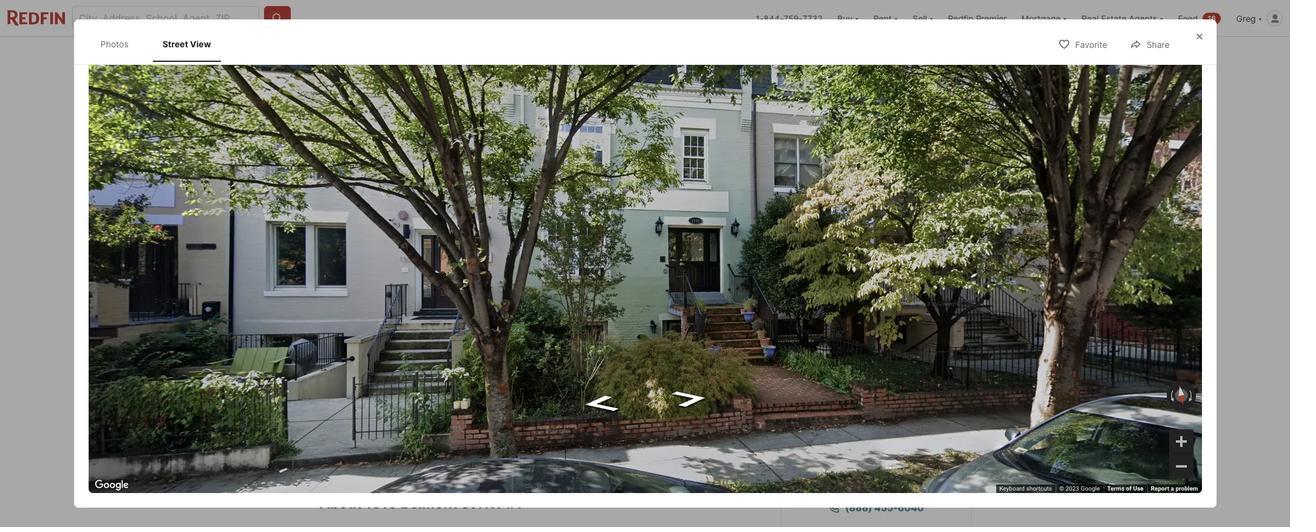 Task type: vqa. For each thing, say whether or not it's contained in the screenshot.
THINKING
no



Task type: locate. For each thing, give the bounding box(es) containing it.
2 horizontal spatial #1
[[820, 390, 834, 404]]

0 vertical spatial 1310
[[320, 351, 341, 363]]

#1 inside 1310 belmont st nw #1
[[820, 390, 834, 404]]

favorite
[[1076, 40, 1108, 50]]

belmont
[[344, 351, 382, 363], [878, 371, 927, 386], [401, 495, 458, 512]]

, left the washington
[[426, 351, 429, 363]]

photos
[[101, 39, 129, 49]]

1310 for 1310 belmont st nw #1 , washington , dc 20009
[[320, 351, 341, 363]]

2 vertical spatial st
[[461, 495, 476, 512]]

2 vertical spatial 1310
[[365, 495, 398, 512]]

beds
[[427, 393, 450, 405]]

feed
[[1179, 13, 1199, 23]]

view
[[190, 39, 211, 49], [384, 308, 405, 318]]

view up 1310 belmont st nw #1 , washington , dc 20009
[[384, 308, 405, 318]]

share button
[[1120, 32, 1181, 57], [911, 40, 971, 65]]

street view
[[163, 39, 211, 49], [357, 308, 405, 318]]

ft
[[549, 393, 558, 405]]

st
[[384, 351, 394, 363], [930, 371, 943, 386], [461, 495, 476, 512]]

0 horizontal spatial street view
[[163, 39, 211, 49]]

813
[[534, 374, 560, 391]]

(888) 455-6040
[[846, 502, 925, 514]]

favorite button
[[1049, 32, 1118, 57]]

1 horizontal spatial share
[[1147, 40, 1170, 50]]

street inside button
[[357, 308, 382, 318]]

1-844-759-7732 link
[[756, 13, 823, 23]]

0 vertical spatial street view
[[163, 39, 211, 49]]

dialog containing photos
[[74, 19, 1217, 508]]

price
[[320, 393, 343, 405]]

2 horizontal spatial 1310
[[847, 371, 875, 386]]

, left dc in the bottom left of the page
[[485, 351, 488, 363]]

0 horizontal spatial ,
[[426, 351, 429, 363]]

813 sq ft
[[534, 374, 560, 405]]

a right report
[[1172, 486, 1175, 493]]

,
[[426, 351, 429, 363], [485, 351, 488, 363]]

1 vertical spatial view
[[384, 308, 405, 318]]

street view button
[[330, 301, 415, 325]]

w/d in unit
[[415, 435, 454, 444]]

1 horizontal spatial ,
[[485, 351, 488, 363]]

1 horizontal spatial street
[[357, 308, 382, 318]]

tab
[[320, 39, 398, 69], [398, 39, 462, 69], [462, 39, 505, 69], [505, 39, 569, 69], [569, 39, 625, 69], [625, 39, 722, 69]]

0 horizontal spatial st
[[384, 351, 394, 363]]

request a tour button
[[796, 421, 957, 450]]

0 horizontal spatial 1310
[[320, 351, 341, 363]]

0 horizontal spatial tab list
[[88, 27, 233, 62]]

a for message
[[865, 468, 870, 480]]

a right send
[[865, 468, 870, 480]]

nw inside 1310 belmont st nw #1
[[796, 390, 818, 404]]

1
[[427, 374, 433, 391], [479, 374, 486, 391]]

2 horizontal spatial st
[[930, 371, 943, 386]]

nw
[[397, 351, 413, 363], [796, 390, 818, 404], [479, 495, 503, 512]]

1 inside 1 beds
[[427, 374, 433, 391]]

©
[[1060, 486, 1065, 493]]

1 horizontal spatial nw
[[479, 495, 503, 512]]

6 tab from the left
[[625, 39, 722, 69]]

washington
[[432, 351, 485, 363]]

street
[[163, 39, 188, 49], [357, 308, 382, 318]]

1 inside 1 baths
[[479, 374, 486, 391]]

request a tour
[[842, 429, 911, 441]]

terms of use link
[[1108, 486, 1144, 493]]

sq
[[534, 393, 546, 405]]

0 horizontal spatial view
[[190, 39, 211, 49]]

1 horizontal spatial street view
[[357, 308, 405, 318]]

send a message button
[[796, 460, 957, 489]]

view down city, address, school, agent, zip search box
[[190, 39, 211, 49]]

1 horizontal spatial #1
[[507, 495, 523, 512]]

0 vertical spatial street
[[163, 39, 188, 49]]

request
[[842, 429, 881, 441]]

© 2023 google
[[1060, 486, 1101, 493]]

1 vertical spatial street
[[357, 308, 382, 318]]

1 vertical spatial st
[[930, 371, 943, 386]]

photos
[[922, 308, 951, 318]]

belmont inside 1310 belmont st nw #1
[[878, 371, 927, 386]]

1 vertical spatial 1310
[[847, 371, 875, 386]]

0 vertical spatial st
[[384, 351, 394, 363]]

google
[[1082, 486, 1101, 493]]

0 vertical spatial nw
[[397, 351, 413, 363]]

1 vertical spatial a
[[865, 468, 870, 480]]

tab list
[[88, 27, 233, 62], [320, 37, 732, 69]]

1310 inside 1310 belmont st nw #1
[[847, 371, 875, 386]]

1 up beds
[[427, 374, 433, 391]]

1 vertical spatial belmont
[[878, 371, 927, 386]]

1310
[[320, 351, 341, 363], [847, 371, 875, 386], [365, 495, 398, 512]]

map entry image
[[701, 350, 762, 411]]

1 horizontal spatial tab list
[[320, 37, 732, 69]]

2 horizontal spatial nw
[[796, 390, 818, 404]]

2023
[[1066, 486, 1080, 493]]

keyboard shortcuts button
[[1000, 485, 1053, 494]]

844-
[[764, 13, 784, 23]]

2 vertical spatial #1
[[507, 495, 523, 512]]

1310 right about
[[365, 495, 398, 512]]

0 horizontal spatial belmont
[[344, 351, 382, 363]]

1 horizontal spatial a
[[884, 429, 889, 441]]

shortcuts
[[1027, 486, 1053, 493]]

4 tab from the left
[[505, 39, 569, 69]]

belmont for 1310 belmont st nw #1
[[878, 371, 927, 386]]

1 for 1 baths
[[479, 374, 486, 391]]

0 vertical spatial view
[[190, 39, 211, 49]]

0 vertical spatial a
[[884, 429, 889, 441]]

dialog
[[74, 19, 1217, 508]]

0 horizontal spatial 1
[[427, 374, 433, 391]]

image image
[[320, 71, 776, 335], [781, 71, 971, 201], [781, 205, 971, 335]]

pet
[[327, 435, 339, 444]]

a for tour
[[884, 429, 889, 441]]

0 horizontal spatial nw
[[397, 351, 413, 363]]

a
[[884, 429, 889, 441], [865, 468, 870, 480], [1172, 486, 1175, 493]]

2 vertical spatial a
[[1172, 486, 1175, 493]]

street view inside "tab"
[[163, 39, 211, 49]]

a left tour
[[884, 429, 889, 441]]

1 horizontal spatial view
[[384, 308, 405, 318]]

send a message
[[838, 468, 915, 480]]

0 vertical spatial #1
[[416, 351, 426, 363]]

patio/balcony
[[471, 435, 518, 444]]

0 horizontal spatial #1
[[416, 351, 426, 363]]

2 horizontal spatial a
[[1172, 486, 1175, 493]]

terms
[[1108, 486, 1125, 493]]

pet friendly
[[327, 435, 368, 444]]

share
[[1147, 40, 1170, 50], [938, 48, 961, 59]]

1 horizontal spatial 1310
[[365, 495, 398, 512]]

1 vertical spatial street view
[[357, 308, 405, 318]]

st for 1310 belmont st nw #1
[[930, 371, 943, 386]]

0 vertical spatial belmont
[[344, 351, 382, 363]]

5 tab from the left
[[569, 39, 625, 69]]

2 horizontal spatial belmont
[[878, 371, 927, 386]]

1 1 from the left
[[427, 374, 433, 391]]

share button down the 'redfin'
[[911, 40, 971, 65]]

send
[[838, 468, 862, 480]]

1 vertical spatial nw
[[796, 390, 818, 404]]

0 horizontal spatial share button
[[911, 40, 971, 65]]

st inside 1310 belmont st nw #1
[[930, 371, 943, 386]]

in
[[432, 435, 438, 444]]

a for problem
[[1172, 486, 1175, 493]]

2 1 from the left
[[479, 374, 486, 391]]

share button down feed
[[1120, 32, 1181, 57]]

1 tab from the left
[[320, 39, 398, 69]]

0 horizontal spatial a
[[865, 468, 870, 480]]

1310 belmont st nw #1
[[796, 371, 943, 404]]

1310 up $3,000
[[320, 351, 341, 363]]

1310 up request on the bottom right of page
[[847, 371, 875, 386]]

0 horizontal spatial street
[[163, 39, 188, 49]]

16
[[1208, 14, 1217, 23]]

terms of use
[[1108, 486, 1144, 493]]

1 horizontal spatial 1
[[479, 374, 486, 391]]

1 vertical spatial #1
[[820, 390, 834, 404]]

1 beds
[[427, 374, 450, 405]]

#1
[[416, 351, 426, 363], [820, 390, 834, 404], [507, 495, 523, 512]]

about 1310 belmont st nw #1
[[320, 495, 523, 512]]

2 vertical spatial belmont
[[401, 495, 458, 512]]

1 up baths
[[479, 374, 486, 391]]

unit
[[440, 435, 454, 444]]



Task type: describe. For each thing, give the bounding box(es) containing it.
1310 for 1310 belmont st nw #1
[[847, 371, 875, 386]]

7732
[[803, 13, 823, 23]]

/mo
[[371, 374, 397, 391]]

1 , from the left
[[426, 351, 429, 363]]

dc
[[491, 351, 505, 363]]

about
[[320, 495, 362, 512]]

21 photos
[[911, 308, 951, 318]]

20009
[[508, 351, 538, 363]]

(888) 455-6040 link
[[796, 494, 957, 523]]

tour
[[891, 429, 911, 441]]

street view tab
[[153, 29, 221, 59]]

keyboard
[[1000, 486, 1026, 493]]

use
[[1134, 486, 1144, 493]]

#1 for 1310 belmont st nw #1 , washington , dc 20009
[[416, 351, 426, 363]]

contact
[[796, 371, 847, 386]]

st for 1310 belmont st nw #1 , washington , dc 20009
[[384, 351, 394, 363]]

submit search image
[[272, 12, 284, 24]]

a/c
[[385, 435, 398, 444]]

City, Address, School, Agent, ZIP search field
[[72, 6, 259, 30]]

2 , from the left
[[485, 351, 488, 363]]

3 tab from the left
[[462, 39, 505, 69]]

view inside "tab"
[[190, 39, 211, 49]]

759-
[[784, 13, 803, 23]]

1 horizontal spatial belmont
[[401, 495, 458, 512]]

belmont for 1310 belmont st nw #1 , washington , dc 20009
[[344, 351, 382, 363]]

$3,000 /mo price
[[320, 374, 397, 405]]

redfin premier button
[[941, 0, 1015, 36]]

street inside "tab"
[[163, 39, 188, 49]]

message
[[872, 468, 915, 480]]

of
[[1127, 486, 1132, 493]]

premier
[[977, 13, 1008, 23]]

street view inside button
[[357, 308, 405, 318]]

(888) 455-6040 button
[[796, 494, 957, 523]]

2 vertical spatial nw
[[479, 495, 503, 512]]

1 horizontal spatial share button
[[1120, 32, 1181, 57]]

redfin premier
[[949, 13, 1008, 23]]

21 photos button
[[884, 301, 961, 325]]

2 tab from the left
[[398, 39, 462, 69]]

1 horizontal spatial st
[[461, 495, 476, 512]]

w/d
[[415, 435, 430, 444]]

redfin
[[949, 13, 974, 23]]

report a problem link
[[1152, 486, 1199, 493]]

baths
[[479, 393, 505, 405]]

nw for 1310 belmont st nw #1 , washington , dc 20009
[[397, 351, 413, 363]]

1-844-759-7732
[[756, 13, 823, 23]]

455-
[[875, 502, 898, 514]]

1 for 1 beds
[[427, 374, 433, 391]]

view inside button
[[384, 308, 405, 318]]

#1 for 1310 belmont st nw #1
[[820, 390, 834, 404]]

keyboard shortcuts
[[1000, 486, 1053, 493]]

(888)
[[846, 502, 873, 514]]

21
[[911, 308, 920, 318]]

1 baths
[[479, 374, 505, 405]]

google image
[[91, 478, 132, 494]]

tab list containing photos
[[88, 27, 233, 62]]

photos tab
[[91, 29, 138, 59]]

1-
[[756, 13, 764, 23]]

$3,000
[[320, 374, 371, 391]]

0 horizontal spatial share
[[938, 48, 961, 59]]

problem
[[1176, 486, 1199, 493]]

report a problem
[[1152, 486, 1199, 493]]

report
[[1152, 486, 1170, 493]]

1310 belmont st nw #1 , washington , dc 20009
[[320, 351, 538, 363]]

friendly
[[341, 435, 368, 444]]

6040
[[898, 502, 925, 514]]

nw for 1310 belmont st nw #1
[[796, 390, 818, 404]]



